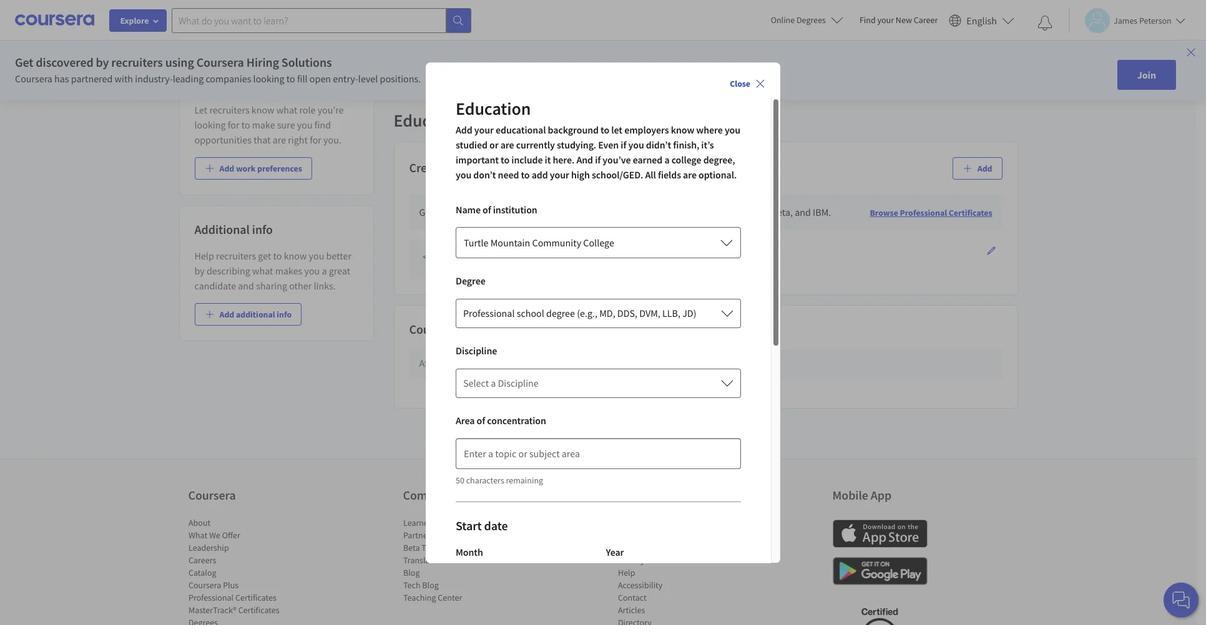 Task type: vqa. For each thing, say whether or not it's contained in the screenshot.
work inside Add Your Past Work Experience Here. If You'Re Just Starting Out, You Can Add Internships Or Volunteer Experience Instead.
yes



Task type: describe. For each thing, give the bounding box(es) containing it.
add additional info button
[[195, 303, 302, 326]]

leadership
[[188, 543, 229, 554]]

learning for start
[[479, 357, 514, 370]]

add inside button
[[978, 163, 993, 174]]

0 vertical spatial certificates
[[949, 207, 993, 218]]

(e.g.,
[[577, 307, 598, 320]]

coursera down update
[[196, 54, 244, 70]]

2 vertical spatial here.
[[756, 357, 777, 370]]

1 vertical spatial experience
[[419, 52, 465, 65]]

50 characters remaining
[[456, 475, 543, 487]]

you're inside the let recruiters know what role you're looking for to make sure you find opportunities that are right for you.
[[318, 104, 344, 116]]

partners
[[403, 530, 434, 542]]

teaching center link
[[403, 593, 462, 604]]

learners partners beta testers translators blog tech blog teaching center
[[403, 518, 462, 604]]

better
[[326, 250, 352, 262]]

ibm.
[[813, 206, 831, 218]]

of for concentration
[[477, 415, 485, 427]]

to down the 'include'
[[521, 169, 530, 181]]

meta,
[[770, 206, 793, 218]]

turtle mountain community college inside button
[[464, 237, 614, 249]]

get job-ready with role-based training from industry-leading companies like google, meta, and ibm.
[[419, 206, 831, 218]]

from
[[579, 206, 599, 218]]

profile
[[259, 40, 288, 52]]

studied
[[456, 139, 488, 151]]

1 vertical spatial for
[[310, 134, 322, 146]]

visibility
[[290, 40, 327, 52]]

learners link
[[403, 518, 435, 529]]

your up studied
[[474, 124, 494, 136]]

app
[[871, 488, 892, 504]]

it's
[[702, 139, 714, 151]]

get for discovered
[[15, 54, 33, 70]]

education dialog
[[426, 63, 781, 626]]

add work preferences button
[[195, 157, 312, 180]]

0 vertical spatial for
[[228, 119, 240, 131]]

logo of certified b corporation image
[[854, 602, 906, 626]]

find your new career
[[860, 14, 938, 26]]

are inside the let recruiters know what role you're looking for to make sure you find opportunities that are right for you.
[[273, 134, 286, 146]]

by inside help recruiters get to know you better by describing what makes you a great candidate and sharing other links.
[[195, 265, 205, 277]]

recruiters for help
[[216, 250, 256, 262]]

find
[[315, 119, 331, 131]]

1 list item from the left
[[188, 617, 294, 626]]

to inside help recruiters get to know you better by describing what makes you a great candidate and sharing other links.
[[273, 250, 282, 262]]

0 horizontal spatial if
[[595, 154, 601, 166]]

browse professional certificates
[[870, 207, 993, 218]]

after you start learning on coursera, information about your progress will appear here.
[[419, 357, 777, 370]]

llb,
[[663, 307, 681, 320]]

your right about
[[649, 357, 668, 370]]

info inside button
[[277, 309, 292, 320]]

need
[[498, 169, 519, 181]]

here. inside "add your past work experience here. if you're just starting out, you can add internships or volunteer experience instead."
[[549, 37, 570, 50]]

credentials
[[409, 160, 470, 176]]

a inside help recruiters get to know you better by describing what makes you a great candidate and sharing other links.
[[322, 265, 327, 277]]

Turtle Mountain Community College button
[[456, 227, 741, 259]]

0 horizontal spatial discipline
[[456, 345, 497, 357]]

list for coursera
[[188, 517, 294, 626]]

professional inside popup button
[[463, 307, 515, 320]]

optional.
[[699, 169, 737, 181]]

download on the app store image
[[833, 520, 928, 549]]

mastertrack® certificates link
[[188, 605, 279, 617]]

degree
[[456, 275, 486, 287]]

what inside help recruiters get to know you better by describing what makes you a great candidate and sharing other links.
[[252, 265, 273, 277]]

ready
[[452, 206, 476, 218]]

here. inside education add your educational background to let employers know where you studied or are currently studying. even if you didn't finish, it's important to include it here. and if you've earned a college degree, you don't need to add your high school/ged. all fields are optional.
[[553, 154, 575, 166]]

work inside button
[[236, 163, 256, 174]]

2 turtle from the top
[[464, 241, 491, 253]]

role
[[299, 104, 316, 116]]

2 turtle mountain community college from the top
[[464, 241, 623, 253]]

finish,
[[673, 139, 700, 151]]

a inside education add your educational background to let employers know where you studied or are currently studying. even if you didn't finish, it's important to include it here. and if you've earned a college degree, you don't need to add your high school/ged. all fields are optional.
[[665, 154, 670, 166]]

let recruiters know what role you're looking for to make sure you find opportunities that are right for you.
[[195, 104, 344, 146]]

your right the find
[[878, 14, 894, 26]]

recruiters for let
[[209, 104, 250, 116]]

privacy link
[[618, 555, 644, 567]]

contact
[[618, 593, 646, 604]]

or inside education add your educational background to let employers know where you studied or are currently studying. even if you didn't finish, it's important to include it here. and if you've earned a college degree, you don't need to add your high school/ged. all fields are optional.
[[490, 139, 499, 151]]

a inside popup button
[[491, 377, 496, 390]]

job-
[[436, 206, 452, 218]]

turtle inside turtle mountain community college button
[[464, 237, 489, 249]]

you right where
[[725, 124, 741, 136]]

update profile visibility
[[225, 40, 327, 52]]

mountain inside button
[[491, 237, 530, 249]]

based
[[518, 206, 543, 218]]

50
[[456, 475, 465, 487]]

terms privacy help accessibility contact articles
[[618, 543, 663, 617]]

start
[[458, 357, 477, 370]]

coursera plus link
[[188, 580, 238, 592]]

studying.
[[557, 139, 596, 151]]

dds,
[[618, 307, 638, 320]]

1 vertical spatial blog
[[422, 580, 439, 592]]

great
[[329, 265, 350, 277]]

by inside get discovered by recruiters using coursera hiring solutions coursera has partnered with industry-leading companies looking to fill open entry-level positions.
[[96, 54, 109, 70]]

mastertrack®
[[188, 605, 236, 617]]

with inside get discovered by recruiters using coursera hiring solutions coursera has partnered with industry-leading companies looking to fill open entry-level positions.
[[115, 72, 133, 85]]

degree
[[546, 307, 575, 320]]

list for community
[[403, 517, 509, 605]]

catalog
[[188, 568, 216, 579]]

you left the better
[[309, 250, 324, 262]]

describing
[[207, 265, 250, 277]]

name
[[456, 204, 481, 216]]

institution
[[493, 204, 538, 216]]

to left let
[[601, 124, 610, 136]]

more
[[618, 488, 645, 504]]

add button
[[953, 157, 1003, 180]]

help inside help recruiters get to know you better by describing what makes you a great candidate and sharing other links.
[[195, 250, 214, 262]]

area
[[456, 415, 475, 427]]

list for more
[[618, 517, 724, 626]]

articles
[[618, 605, 645, 617]]

find your new career link
[[854, 12, 944, 28]]

coursera skills-first learning
[[409, 321, 558, 337]]

update profile visibility button
[[215, 31, 337, 61]]

add your past work experience here. if you're just starting out, you can add internships or volunteer experience instead.
[[419, 37, 830, 65]]

about
[[188, 518, 210, 529]]

your down the it
[[550, 169, 569, 181]]

hiring
[[247, 54, 279, 70]]

you inside "add your past work experience here. if you're just starting out, you can add internships or volunteer experience instead."
[[678, 37, 693, 50]]

start date
[[456, 518, 508, 534]]

join
[[1138, 69, 1157, 81]]

help recruiters get to know you better by describing what makes you a great candidate and sharing other links.
[[195, 250, 352, 292]]

1 vertical spatial certificates
[[235, 593, 276, 604]]

preferences
[[257, 163, 302, 174]]

1 horizontal spatial if
[[621, 139, 627, 151]]

know inside help recruiters get to know you better by describing what makes you a great candidate and sharing other links.
[[284, 250, 307, 262]]

contact link
[[618, 593, 646, 604]]

looking inside get discovered by recruiters using coursera hiring solutions coursera has partnered with industry-leading companies looking to fill open entry-level positions.
[[253, 72, 285, 85]]

you.
[[324, 134, 342, 146]]

we
[[209, 530, 220, 542]]

education add your educational background to let employers know where you studied or are currently studying. even if you didn't finish, it's important to include it here. and if you've earned a college degree, you don't need to add your high school/ged. all fields are optional.
[[456, 98, 741, 181]]

1 horizontal spatial experience
[[502, 37, 547, 50]]

0 horizontal spatial blog
[[403, 568, 420, 579]]

offer
[[222, 530, 240, 542]]

fill
[[297, 72, 308, 85]]

you're inside "add your past work experience here. if you're just starting out, you can add internships or volunteer experience instead."
[[580, 37, 606, 50]]

you've
[[603, 154, 631, 166]]

get for job-
[[419, 206, 434, 218]]



Task type: locate. For each thing, give the bounding box(es) containing it.
add for add your past work experience here. if you're just starting out, you can add internships or volunteer experience instead.
[[419, 37, 436, 50]]

what we offer link
[[188, 530, 240, 542]]

recruiters up describing
[[216, 250, 256, 262]]

and down describing
[[238, 280, 254, 292]]

and
[[577, 154, 593, 166]]

0 vertical spatial know
[[252, 104, 275, 116]]

college inside turtle mountain community college button
[[583, 237, 614, 249]]

to up 'need'
[[501, 154, 510, 166]]

1 horizontal spatial for
[[310, 134, 322, 146]]

3 list from the left
[[618, 517, 724, 626]]

0 horizontal spatial add
[[532, 169, 548, 181]]

list containing about
[[188, 517, 294, 626]]

blog up teaching center link
[[422, 580, 439, 592]]

0 vertical spatial of
[[483, 204, 491, 216]]

professional certificates link
[[188, 593, 276, 604]]

0 vertical spatial blog
[[403, 568, 420, 579]]

degree,
[[704, 154, 735, 166]]

month
[[456, 547, 483, 559]]

using
[[165, 54, 194, 70]]

to inside get discovered by recruiters using coursera hiring solutions coursera has partnered with industry-leading companies looking to fill open entry-level positions.
[[287, 72, 295, 85]]

you inside the let recruiters know what role you're looking for to make sure you find opportunities that are right for you.
[[297, 119, 313, 131]]

1 vertical spatial looking
[[195, 119, 226, 131]]

a up 'fields'
[[665, 154, 670, 166]]

1 horizontal spatial list item
[[618, 617, 724, 626]]

2 list item from the left
[[618, 617, 724, 626]]

1 horizontal spatial work
[[479, 37, 500, 50]]

of right area on the bottom
[[477, 415, 485, 427]]

tech
[[403, 580, 420, 592]]

help
[[195, 250, 214, 262], [618, 568, 635, 579]]

get
[[258, 250, 271, 262]]

experience left if
[[502, 37, 547, 50]]

work up instead.
[[479, 37, 500, 50]]

school/ged.
[[592, 169, 643, 181]]

translators
[[403, 555, 444, 567]]

terms
[[618, 543, 640, 554]]

1 vertical spatial learning
[[479, 357, 514, 370]]

1 horizontal spatial a
[[491, 377, 496, 390]]

0 vertical spatial you're
[[580, 37, 606, 50]]

turtle down ready at the left
[[464, 237, 489, 249]]

don't
[[474, 169, 496, 181]]

0 horizontal spatial what
[[252, 265, 273, 277]]

get inside get discovered by recruiters using coursera hiring solutions coursera has partnered with industry-leading companies looking to fill open entry-level positions.
[[15, 54, 33, 70]]

or
[[779, 37, 788, 50], [490, 139, 499, 151]]

to right get
[[273, 250, 282, 262]]

0 horizontal spatial learning
[[479, 357, 514, 370]]

what inside the let recruiters know what role you're looking for to make sure you find opportunities that are right for you.
[[276, 104, 297, 116]]

role-
[[498, 206, 518, 218]]

community inside button
[[532, 237, 581, 249]]

select
[[463, 377, 489, 390]]

know up make
[[252, 104, 275, 116]]

background
[[548, 124, 599, 136]]

1 list from the left
[[188, 517, 294, 626]]

education for education add your educational background to let employers know where you studied or are currently studying. even if you didn't finish, it's important to include it here. and if you've earned a college degree, you don't need to add your high school/ged. all fields are optional.
[[456, 98, 531, 120]]

accessibility
[[618, 580, 663, 592]]

0 vertical spatial get
[[15, 54, 33, 70]]

and left ibm.
[[795, 206, 811, 218]]

0 horizontal spatial and
[[238, 280, 254, 292]]

include
[[512, 154, 543, 166]]

training
[[545, 206, 577, 218]]

looking inside the let recruiters know what role you're looking for to make sure you find opportunities that are right for you.
[[195, 119, 226, 131]]

0 horizontal spatial info
[[252, 222, 273, 237]]

learning for first
[[514, 321, 558, 337]]

know inside education add your educational background to let employers know where you studied or are currently studying. even if you didn't finish, it's important to include it here. and if you've earned a college degree, you don't need to add your high school/ged. all fields are optional.
[[671, 124, 695, 136]]

like
[[719, 206, 734, 218]]

0 vertical spatial discipline
[[456, 345, 497, 357]]

list containing terms
[[618, 517, 724, 626]]

progress
[[670, 357, 706, 370]]

learning up select a discipline
[[479, 357, 514, 370]]

new
[[896, 14, 912, 26]]

1 vertical spatial companies
[[672, 206, 718, 218]]

1 horizontal spatial know
[[284, 250, 307, 262]]

coursera inside about what we offer leadership careers catalog coursera plus professional certificates mastertrack® certificates
[[188, 580, 221, 592]]

to left make
[[241, 119, 250, 131]]

2 horizontal spatial list
[[618, 517, 724, 626]]

other
[[289, 280, 312, 292]]

coursera left has
[[15, 72, 52, 85]]

certificates up mastertrack® certificates link on the bottom left of the page
[[235, 593, 276, 604]]

for up opportunities
[[228, 119, 240, 131]]

to left fill
[[287, 72, 295, 85]]

internships
[[731, 37, 777, 50]]

industry-
[[135, 72, 173, 85], [601, 206, 639, 218]]

list containing learners
[[403, 517, 509, 605]]

1 vertical spatial a
[[322, 265, 327, 277]]

links.
[[314, 280, 336, 292]]

chat with us image
[[1172, 591, 1192, 611]]

1 vertical spatial discipline
[[498, 377, 539, 390]]

industry- down using
[[135, 72, 173, 85]]

are down 'sure'
[[273, 134, 286, 146]]

by up the candidate
[[195, 265, 205, 277]]

coursera down catalog 'link'
[[188, 580, 221, 592]]

0 vertical spatial experience
[[502, 37, 547, 50]]

0 vertical spatial work
[[479, 37, 500, 50]]

recruiters right let
[[209, 104, 250, 116]]

makes
[[275, 265, 302, 277]]

1 horizontal spatial with
[[478, 206, 496, 218]]

get left job-
[[419, 206, 434, 218]]

companies
[[206, 72, 251, 85], [672, 206, 718, 218]]

1 horizontal spatial discipline
[[498, 377, 539, 390]]

blog
[[403, 568, 420, 579], [422, 580, 439, 592]]

can
[[695, 37, 710, 50]]

0 horizontal spatial looking
[[195, 119, 226, 131]]

1 vertical spatial what
[[252, 265, 273, 277]]

here.
[[549, 37, 570, 50], [553, 154, 575, 166], [756, 357, 777, 370]]

work down that
[[236, 163, 256, 174]]

are down college at the top right of the page
[[683, 169, 697, 181]]

skills-
[[459, 321, 490, 337]]

turtle
[[464, 237, 489, 249], [464, 241, 491, 253]]

get left "discovered"
[[15, 54, 33, 70]]

2 vertical spatial certificates
[[238, 605, 279, 617]]

will
[[708, 357, 722, 370]]

1 vertical spatial recruiters
[[209, 104, 250, 116]]

make
[[252, 119, 275, 131]]

join button
[[1118, 60, 1177, 90]]

2 vertical spatial a
[[491, 377, 496, 390]]

add right the can
[[712, 37, 729, 50]]

what
[[276, 104, 297, 116], [252, 265, 273, 277]]

of for institution
[[483, 204, 491, 216]]

1 vertical spatial get
[[419, 206, 434, 218]]

privacy
[[618, 555, 644, 567]]

leading inside get discovered by recruiters using coursera hiring solutions coursera has partnered with industry-leading companies looking to fill open entry-level positions.
[[173, 72, 204, 85]]

here. left if
[[549, 37, 570, 50]]

education up educational
[[456, 98, 531, 120]]

1 vertical spatial leading
[[639, 206, 670, 218]]

1 vertical spatial professional
[[463, 307, 515, 320]]

0 vertical spatial if
[[621, 139, 627, 151]]

you left the can
[[678, 37, 693, 50]]

here. right the it
[[553, 154, 575, 166]]

testers
[[421, 543, 447, 554]]

past
[[459, 37, 477, 50]]

Area of concentration text field
[[456, 439, 741, 470]]

list item down articles link
[[618, 617, 724, 626]]

of right name
[[483, 204, 491, 216]]

you down employers
[[629, 139, 644, 151]]

work inside "add your past work experience here. if you're just starting out, you can add internships or volunteer experience instead."
[[479, 37, 500, 50]]

2 horizontal spatial professional
[[900, 207, 947, 218]]

or inside "add your past work experience here. if you're just starting out, you can add internships or volunteer experience instead."
[[779, 37, 788, 50]]

info up get
[[252, 222, 273, 237]]

certificates up edit details for professional school degree  in majorname at turtle mountain community college. image
[[949, 207, 993, 218]]

add inside "add your past work experience here. if you're just starting out, you can add internships or volunteer experience instead."
[[419, 37, 436, 50]]

1 horizontal spatial what
[[276, 104, 297, 116]]

information
[[570, 357, 620, 370]]

education for education
[[394, 109, 469, 132]]

leading down 'all' on the top right
[[639, 206, 670, 218]]

0 horizontal spatial list
[[188, 517, 294, 626]]

companies left like
[[672, 206, 718, 218]]

that
[[254, 134, 271, 146]]

1 horizontal spatial or
[[779, 37, 788, 50]]

earned
[[633, 154, 663, 166]]

you're right if
[[580, 37, 606, 50]]

for down find at the top left
[[310, 134, 322, 146]]

blog link
[[403, 568, 420, 579]]

work
[[479, 37, 500, 50], [236, 163, 256, 174]]

about
[[622, 357, 647, 370]]

learning down school
[[514, 321, 558, 337]]

add inside education add your educational background to let employers know where you studied or are currently studying. even if you didn't finish, it's important to include it here. and if you've earned a college degree, you don't need to add your high school/ged. all fields are optional.
[[532, 169, 548, 181]]

employers
[[625, 124, 669, 136]]

professional school degree (e.g., md, dds, dvm, llb, jd)
[[463, 307, 697, 320]]

0 horizontal spatial a
[[322, 265, 327, 277]]

0 vertical spatial add
[[712, 37, 729, 50]]

add work preferences
[[220, 163, 302, 174]]

to inside the let recruiters know what role you're looking for to make sure you find opportunities that are right for you.
[[241, 119, 250, 131]]

0 horizontal spatial help
[[195, 250, 214, 262]]

or left volunteer
[[779, 37, 788, 50]]

english
[[967, 14, 997, 27]]

1 vertical spatial and
[[238, 280, 254, 292]]

looking down let
[[195, 119, 226, 131]]

professional up coursera skills-first learning
[[463, 307, 515, 320]]

None search field
[[172, 8, 471, 33]]

looking
[[253, 72, 285, 85], [195, 119, 226, 131]]

list item
[[188, 617, 294, 626], [618, 617, 724, 626]]

0 vertical spatial recruiters
[[111, 54, 163, 70]]

know up makes
[[284, 250, 307, 262]]

by up partnered
[[96, 54, 109, 70]]

show notifications image
[[1038, 16, 1053, 31]]

area of concentration
[[456, 415, 546, 427]]

plus
[[223, 580, 238, 592]]

know up finish,
[[671, 124, 695, 136]]

coursera up 'after'
[[409, 321, 457, 337]]

select a discipline
[[463, 377, 539, 390]]

discipline down on
[[498, 377, 539, 390]]

what up 'sure'
[[276, 104, 297, 116]]

edit details for professional school degree  in majorname at turtle mountain community college. image
[[986, 246, 996, 256]]

it
[[545, 154, 551, 166]]

add inside education add your educational background to let employers know where you studied or are currently studying. even if you didn't finish, it's important to include it here. and if you've earned a college degree, you don't need to add your high school/ged. all fields are optional.
[[456, 124, 473, 136]]

education inside education add your educational background to let employers know where you studied or are currently studying. even if you didn't finish, it's important to include it here. and if you've earned a college degree, you don't need to add your high school/ged. all fields are optional.
[[456, 98, 531, 120]]

0 vertical spatial professional
[[900, 207, 947, 218]]

accessibility link
[[618, 580, 663, 592]]

learning
[[514, 321, 558, 337], [479, 357, 514, 370]]

add inside "add your past work experience here. if you're just starting out, you can add internships or volunteer experience instead."
[[712, 37, 729, 50]]

if
[[621, 139, 627, 151], [595, 154, 601, 166]]

partnered
[[71, 72, 113, 85]]

1 horizontal spatial companies
[[672, 206, 718, 218]]

experience down past on the top of page
[[419, 52, 465, 65]]

education up studied
[[394, 109, 469, 132]]

close
[[730, 78, 751, 89]]

1 turtle from the top
[[464, 237, 489, 249]]

or right studied
[[490, 139, 499, 151]]

know
[[252, 104, 275, 116], [671, 124, 695, 136], [284, 250, 307, 262]]

1 horizontal spatial you're
[[580, 37, 606, 50]]

coursera up about
[[188, 488, 236, 504]]

get discovered by recruiters using coursera hiring solutions coursera has partnered with industry-leading companies looking to fill open entry-level positions.
[[15, 54, 421, 85]]

0 horizontal spatial list item
[[188, 617, 294, 626]]

professional right browse
[[900, 207, 947, 218]]

if right and
[[595, 154, 601, 166]]

recruiters inside help recruiters get to know you better by describing what makes you a great candidate and sharing other links.
[[216, 250, 256, 262]]

1 vertical spatial add
[[532, 169, 548, 181]]

add down the it
[[532, 169, 548, 181]]

0 horizontal spatial for
[[228, 119, 240, 131]]

1 vertical spatial industry-
[[601, 206, 639, 218]]

are down educational
[[501, 139, 514, 151]]

1 vertical spatial know
[[671, 124, 695, 136]]

turtle up degree
[[464, 241, 491, 253]]

1 horizontal spatial get
[[419, 206, 434, 218]]

discipline inside popup button
[[498, 377, 539, 390]]

1 horizontal spatial and
[[795, 206, 811, 218]]

name of institution
[[456, 204, 538, 216]]

with right partnered
[[115, 72, 133, 85]]

are
[[273, 134, 286, 146], [501, 139, 514, 151], [683, 169, 697, 181]]

you down role
[[297, 119, 313, 131]]

help inside terms privacy help accessibility contact articles
[[618, 568, 635, 579]]

with left role-
[[478, 206, 496, 218]]

2 horizontal spatial are
[[683, 169, 697, 181]]

1 horizontal spatial leading
[[639, 206, 670, 218]]

0 vertical spatial a
[[665, 154, 670, 166]]

companies inside get discovered by recruiters using coursera hiring solutions coursera has partnered with industry-leading companies looking to fill open entry-level positions.
[[206, 72, 251, 85]]

of
[[483, 204, 491, 216], [477, 415, 485, 427]]

0 vertical spatial by
[[96, 54, 109, 70]]

get it on google play image
[[833, 558, 928, 586]]

just
[[608, 37, 623, 50]]

0 vertical spatial leading
[[173, 72, 204, 85]]

add for add work preferences
[[220, 163, 234, 174]]

companies down update
[[206, 72, 251, 85]]

2 vertical spatial professional
[[188, 593, 233, 604]]

discovered
[[36, 54, 93, 70]]

sure
[[277, 119, 295, 131]]

recruiters inside the let recruiters know what role you're looking for to make sure you find opportunities that are right for you.
[[209, 104, 250, 116]]

jd)
[[683, 307, 697, 320]]

1 horizontal spatial info
[[277, 309, 292, 320]]

1 vertical spatial work
[[236, 163, 256, 174]]

you up other
[[304, 265, 320, 277]]

you down important
[[456, 169, 472, 181]]

0 vertical spatial info
[[252, 222, 273, 237]]

didn't
[[646, 139, 671, 151]]

list
[[188, 517, 294, 626], [403, 517, 509, 605], [618, 517, 724, 626]]

recruiters left using
[[111, 54, 163, 70]]

your
[[878, 14, 894, 26], [438, 37, 457, 50], [474, 124, 494, 136], [550, 169, 569, 181], [649, 357, 668, 370]]

1 horizontal spatial list
[[403, 517, 509, 605]]

0 vertical spatial here.
[[549, 37, 570, 50]]

certificates down professional certificates 'link'
[[238, 605, 279, 617]]

what down get
[[252, 265, 273, 277]]

careers link
[[188, 555, 216, 567]]

your inside "add your past work experience here. if you're just starting out, you can add internships or volunteer experience instead."
[[438, 37, 457, 50]]

0 vertical spatial industry-
[[135, 72, 173, 85]]

1 horizontal spatial looking
[[253, 72, 285, 85]]

coursera image
[[15, 10, 94, 30]]

recruiters inside get discovered by recruiters using coursera hiring solutions coursera has partnered with industry-leading companies looking to fill open entry-level positions.
[[111, 54, 163, 70]]

1 horizontal spatial professional
[[463, 307, 515, 320]]

additional
[[195, 222, 250, 237]]

0 horizontal spatial industry-
[[135, 72, 173, 85]]

help down privacy link
[[618, 568, 635, 579]]

and
[[795, 206, 811, 218], [238, 280, 254, 292]]

professional up mastertrack® at the bottom left
[[188, 593, 233, 604]]

0 horizontal spatial or
[[490, 139, 499, 151]]

blog up tech
[[403, 568, 420, 579]]

1 turtle mountain community college from the top
[[464, 237, 614, 249]]

know inside the let recruiters know what role you're looking for to make sure you find opportunities that are right for you.
[[252, 104, 275, 116]]

help up describing
[[195, 250, 214, 262]]

1 vertical spatial help
[[618, 568, 635, 579]]

if right the even
[[621, 139, 627, 151]]

2 horizontal spatial a
[[665, 154, 670, 166]]

0 horizontal spatial with
[[115, 72, 133, 85]]

mobile
[[833, 488, 869, 504]]

a right 'select'
[[491, 377, 496, 390]]

industry- inside get discovered by recruiters using coursera hiring solutions coursera has partnered with industry-leading companies looking to fill open entry-level positions.
[[135, 72, 173, 85]]

you're up find at the top left
[[318, 104, 344, 116]]

professional inside about what we offer leadership careers catalog coursera plus professional certificates mastertrack® certificates
[[188, 593, 233, 604]]

looking down hiring at top left
[[253, 72, 285, 85]]

discipline up start
[[456, 345, 497, 357]]

your left past on the top of page
[[438, 37, 457, 50]]

1 vertical spatial with
[[478, 206, 496, 218]]

1 vertical spatial info
[[277, 309, 292, 320]]

1 horizontal spatial blog
[[422, 580, 439, 592]]

here. right appear on the bottom of the page
[[756, 357, 777, 370]]

info right 'additional'
[[277, 309, 292, 320]]

0 vertical spatial learning
[[514, 321, 558, 337]]

0 horizontal spatial leading
[[173, 72, 204, 85]]

0 horizontal spatial are
[[273, 134, 286, 146]]

0 vertical spatial companies
[[206, 72, 251, 85]]

1 vertical spatial by
[[195, 265, 205, 277]]

2 vertical spatial know
[[284, 250, 307, 262]]

0 horizontal spatial know
[[252, 104, 275, 116]]

add for add additional info
[[220, 309, 234, 320]]

2 list from the left
[[403, 517, 509, 605]]

you left start
[[441, 357, 456, 370]]

0 horizontal spatial by
[[96, 54, 109, 70]]

solutions
[[282, 54, 332, 70]]

1 horizontal spatial industry-
[[601, 206, 639, 218]]

about link
[[188, 518, 210, 529]]

leading down using
[[173, 72, 204, 85]]

0 horizontal spatial get
[[15, 54, 33, 70]]

1 horizontal spatial are
[[501, 139, 514, 151]]

0 horizontal spatial experience
[[419, 52, 465, 65]]

a up links.
[[322, 265, 327, 277]]

industry- right from
[[601, 206, 639, 218]]

list item down mastertrack® certificates link on the bottom left of the page
[[188, 617, 294, 626]]

and inside help recruiters get to know you better by describing what makes you a great candidate and sharing other links.
[[238, 280, 254, 292]]

0 horizontal spatial professional
[[188, 593, 233, 604]]

0 vertical spatial looking
[[253, 72, 285, 85]]

0 vertical spatial help
[[195, 250, 214, 262]]

out,
[[659, 37, 676, 50]]



